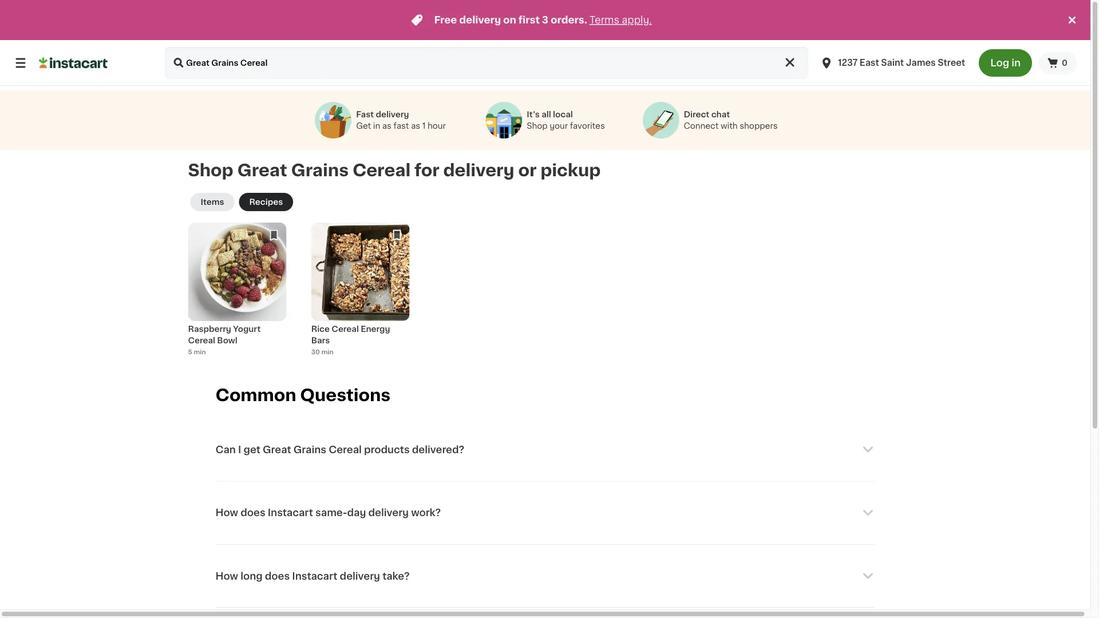 Task type: describe. For each thing, give the bounding box(es) containing it.
0 vertical spatial grains
[[291, 162, 349, 178]]

yogurt
[[233, 325, 261, 333]]

direct
[[684, 110, 709, 119]]

recipe card group containing raspberry yogurt cereal bowl
[[188, 223, 287, 363]]

shop
[[188, 162, 233, 178]]

all
[[542, 110, 551, 119]]

it's all local
[[527, 110, 573, 119]]

log
[[990, 58, 1009, 68]]

how for how does instacart same-day delivery work?
[[216, 508, 238, 518]]

energy
[[361, 325, 390, 333]]

fast delivery
[[356, 110, 409, 119]]

local
[[553, 110, 573, 119]]

recipe card group containing rice cereal energy bars
[[311, 223, 410, 363]]

in
[[1012, 58, 1021, 68]]

min for bars
[[321, 349, 333, 355]]

shop great grains cereal for delivery or pickup
[[188, 162, 601, 178]]

take?
[[383, 571, 410, 581]]

cereal inside raspberry yogurt cereal bowl
[[188, 337, 215, 345]]

saint
[[881, 59, 904, 67]]

how for how long does instacart delivery take?
[[216, 571, 238, 581]]

2 1237 east saint james street button from the left
[[820, 47, 965, 79]]

instacart logo image
[[39, 56, 108, 70]]

long
[[241, 571, 263, 581]]

how long does instacart delivery take?
[[216, 571, 410, 581]]

delivery left or
[[443, 162, 514, 178]]

items button
[[190, 193, 234, 211]]

how does instacart same-day delivery work?
[[216, 508, 441, 518]]

bowl
[[217, 337, 237, 345]]

limited time offer region
[[0, 0, 1065, 40]]

raspberry yogurt cereal bowl
[[188, 325, 261, 345]]

min for bowl
[[194, 349, 206, 355]]

0 button
[[1039, 52, 1077, 74]]

for
[[414, 162, 439, 178]]

common
[[216, 387, 296, 404]]

30
[[311, 349, 320, 355]]

day
[[347, 508, 366, 518]]

0
[[1062, 59, 1068, 67]]

questions
[[300, 387, 391, 404]]

delivery right fast
[[376, 110, 409, 119]]

bars
[[311, 337, 330, 345]]

0 vertical spatial instacart
[[268, 508, 313, 518]]

raspberry
[[188, 325, 231, 333]]

5
[[188, 349, 192, 355]]



Task type: locate. For each thing, give the bounding box(es) containing it.
1237
[[838, 59, 858, 67]]

cereal inside rice cereal energy bars
[[332, 325, 359, 333]]

how long does instacart delivery take? button
[[216, 556, 875, 597]]

delivery left on
[[459, 15, 501, 25]]

1 vertical spatial grains
[[294, 445, 326, 455]]

2 recipe card group from the left
[[311, 223, 410, 363]]

great inside dropdown button
[[263, 445, 291, 455]]

same-
[[315, 508, 347, 518]]

fast
[[356, 110, 374, 119]]

instacart
[[268, 508, 313, 518], [292, 571, 337, 581]]

5 min
[[188, 349, 206, 355]]

get
[[244, 445, 260, 455]]

0 vertical spatial does
[[241, 508, 265, 518]]

1 vertical spatial instacart
[[292, 571, 337, 581]]

1 horizontal spatial min
[[321, 349, 333, 355]]

delivery
[[459, 15, 501, 25], [376, 110, 409, 119], [443, 162, 514, 178], [368, 508, 409, 518], [340, 571, 380, 581]]

recipe card group
[[188, 223, 287, 363], [311, 223, 410, 363]]

log in
[[990, 58, 1021, 68]]

delivery inside how long does instacart delivery take? dropdown button
[[340, 571, 380, 581]]

direct chat
[[684, 110, 730, 119]]

common questions
[[216, 387, 391, 404]]

can i get great grains cereal products delivered?
[[216, 445, 464, 455]]

does
[[241, 508, 265, 518], [265, 571, 290, 581]]

can
[[216, 445, 236, 455]]

rice cereal energy bars
[[311, 325, 390, 345]]

or
[[518, 162, 537, 178]]

None search field
[[165, 47, 808, 79]]

delivery left take?
[[340, 571, 380, 581]]

0 vertical spatial great
[[237, 162, 287, 178]]

james
[[906, 59, 936, 67]]

30 min
[[311, 349, 333, 355]]

how does instacart same-day delivery work? button
[[216, 492, 875, 534]]

0 horizontal spatial min
[[194, 349, 206, 355]]

chat
[[711, 110, 730, 119]]

1 min from the left
[[194, 349, 206, 355]]

free delivery on first 3 orders. terms apply.
[[434, 15, 652, 25]]

1 recipe card group from the left
[[188, 223, 287, 363]]

i
[[238, 445, 241, 455]]

1237 east saint james street button
[[813, 47, 972, 79], [820, 47, 965, 79]]

cereal inside dropdown button
[[329, 445, 362, 455]]

delivery inside "how does instacart same-day delivery work?" dropdown button
[[368, 508, 409, 518]]

grains inside can i get great grains cereal products delivered? dropdown button
[[294, 445, 326, 455]]

min right the 5
[[194, 349, 206, 355]]

3
[[542, 15, 548, 25]]

0 vertical spatial how
[[216, 508, 238, 518]]

items
[[201, 198, 224, 206]]

apply.
[[622, 15, 652, 25]]

it's
[[527, 110, 540, 119]]

delivered?
[[412, 445, 464, 455]]

grains
[[291, 162, 349, 178], [294, 445, 326, 455]]

log in button
[[979, 49, 1032, 77]]

great right get
[[263, 445, 291, 455]]

recipes
[[249, 198, 283, 206]]

terms
[[590, 15, 619, 25]]

street
[[938, 59, 965, 67]]

1 vertical spatial how
[[216, 571, 238, 581]]

first
[[519, 15, 540, 25]]

products
[[364, 445, 410, 455]]

cereal left for
[[353, 162, 411, 178]]

min right 30
[[321, 349, 333, 355]]

cereal right rice
[[332, 325, 359, 333]]

free
[[434, 15, 457, 25]]

1 how from the top
[[216, 508, 238, 518]]

0 horizontal spatial recipe card group
[[188, 223, 287, 363]]

1 vertical spatial great
[[263, 445, 291, 455]]

2 how from the top
[[216, 571, 238, 581]]

on
[[503, 15, 516, 25]]

Search field
[[165, 47, 808, 79]]

delivery inside limited time offer region
[[459, 15, 501, 25]]

1 horizontal spatial recipe card group
[[311, 223, 410, 363]]

work?
[[411, 508, 441, 518]]

pickup
[[541, 162, 601, 178]]

min
[[194, 349, 206, 355], [321, 349, 333, 355]]

1 vertical spatial does
[[265, 571, 290, 581]]

can i get great grains cereal products delivered? button
[[216, 429, 875, 470]]

1237 east saint james street
[[838, 59, 965, 67]]

great up recipes button
[[237, 162, 287, 178]]

how
[[216, 508, 238, 518], [216, 571, 238, 581]]

terms apply. link
[[590, 15, 652, 25]]

east
[[860, 59, 879, 67]]

delivery right day
[[368, 508, 409, 518]]

recipes button
[[239, 193, 293, 211]]

1 1237 east saint james street button from the left
[[813, 47, 972, 79]]

great
[[237, 162, 287, 178], [263, 445, 291, 455]]

rice
[[311, 325, 330, 333]]

cereal left products
[[329, 445, 362, 455]]

orders.
[[551, 15, 587, 25]]

2 min from the left
[[321, 349, 333, 355]]

cereal up 5 min on the bottom of page
[[188, 337, 215, 345]]

cereal
[[353, 162, 411, 178], [332, 325, 359, 333], [188, 337, 215, 345], [329, 445, 362, 455]]



Task type: vqa. For each thing, say whether or not it's contained in the screenshot.
Instacart logo
yes



